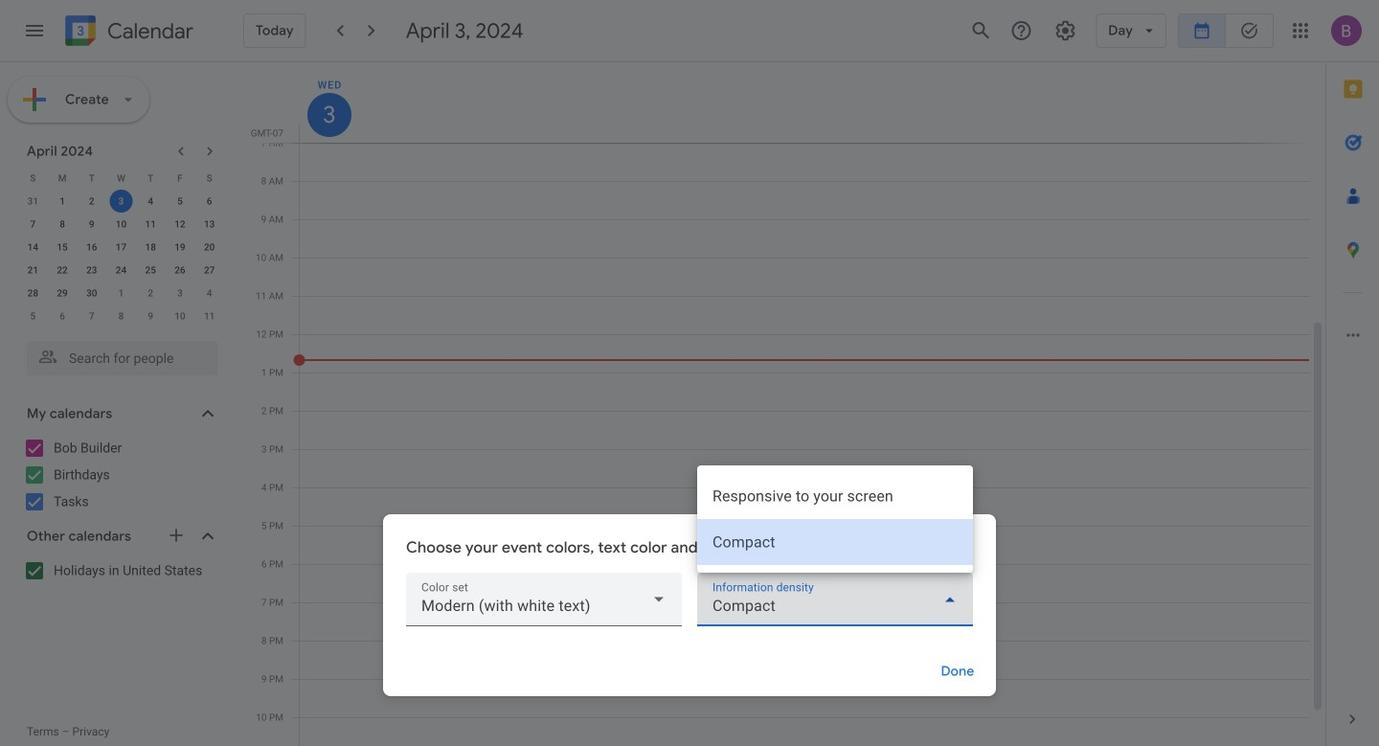 Task type: vqa. For each thing, say whether or not it's contained in the screenshot.
'May 10' element
yes



Task type: locate. For each thing, give the bounding box(es) containing it.
column header
[[299, 62, 1310, 143]]

may 5 element
[[21, 305, 44, 328]]

heading
[[103, 20, 193, 43]]

may 11 element
[[198, 305, 221, 328]]

23 element
[[80, 259, 103, 282]]

10 element
[[110, 213, 133, 236]]

2 option from the top
[[697, 519, 973, 565]]

5 row from the top
[[18, 259, 224, 282]]

2 element
[[80, 190, 103, 213]]

may 7 element
[[80, 305, 103, 328]]

main drawer image
[[23, 19, 46, 42]]

april 2024 grid
[[18, 167, 224, 328]]

3 row from the top
[[18, 213, 224, 236]]

may 6 element
[[51, 305, 74, 328]]

22 element
[[51, 259, 74, 282]]

5 element
[[168, 190, 191, 213]]

25 element
[[139, 259, 162, 282]]

option
[[697, 473, 973, 519], [697, 519, 973, 565]]

None field
[[406, 573, 682, 626], [697, 573, 973, 626], [406, 573, 682, 626], [697, 573, 973, 626]]

2 row from the top
[[18, 190, 224, 213]]

march 31 element
[[21, 190, 44, 213]]

may 2 element
[[139, 282, 162, 305]]

16 element
[[80, 236, 103, 259]]

18 element
[[139, 236, 162, 259]]

grid
[[245, 62, 1326, 746]]

17 element
[[110, 236, 133, 259]]

may 4 element
[[198, 282, 221, 305]]

may 8 element
[[110, 305, 133, 328]]

1 row from the top
[[18, 167, 224, 190]]

11 element
[[139, 213, 162, 236]]

dialog
[[383, 465, 996, 696]]

6 row from the top
[[18, 282, 224, 305]]

1 element
[[51, 190, 74, 213]]

may 3 element
[[168, 282, 191, 305]]

row group
[[18, 190, 224, 328]]

cell
[[106, 190, 136, 213]]

heading inside calendar element
[[103, 20, 193, 43]]

15 element
[[51, 236, 74, 259]]

may 9 element
[[139, 305, 162, 328]]

row
[[18, 167, 224, 190], [18, 190, 224, 213], [18, 213, 224, 236], [18, 236, 224, 259], [18, 259, 224, 282], [18, 282, 224, 305], [18, 305, 224, 328]]

21 element
[[21, 259, 44, 282]]

tab list
[[1326, 62, 1379, 692]]

None search field
[[0, 333, 238, 375]]



Task type: describe. For each thing, give the bounding box(es) containing it.
4 element
[[139, 190, 162, 213]]

14 element
[[21, 236, 44, 259]]

information density list box
[[697, 465, 973, 573]]

26 element
[[168, 259, 191, 282]]

28 element
[[21, 282, 44, 305]]

1 option from the top
[[697, 473, 973, 519]]

cell inside april 2024 grid
[[106, 190, 136, 213]]

8 element
[[51, 213, 74, 236]]

7 element
[[21, 213, 44, 236]]

calendar element
[[61, 11, 193, 54]]

6 element
[[198, 190, 221, 213]]

may 10 element
[[168, 305, 191, 328]]

3, today element
[[110, 190, 133, 213]]

may 1 element
[[110, 282, 133, 305]]

20 element
[[198, 236, 221, 259]]

9 element
[[80, 213, 103, 236]]

27 element
[[198, 259, 221, 282]]

24 element
[[110, 259, 133, 282]]

12 element
[[168, 213, 191, 236]]

29 element
[[51, 282, 74, 305]]

4 row from the top
[[18, 236, 224, 259]]

19 element
[[168, 236, 191, 259]]

13 element
[[198, 213, 221, 236]]

my calendars list
[[4, 433, 238, 517]]

30 element
[[80, 282, 103, 305]]

7 row from the top
[[18, 305, 224, 328]]



